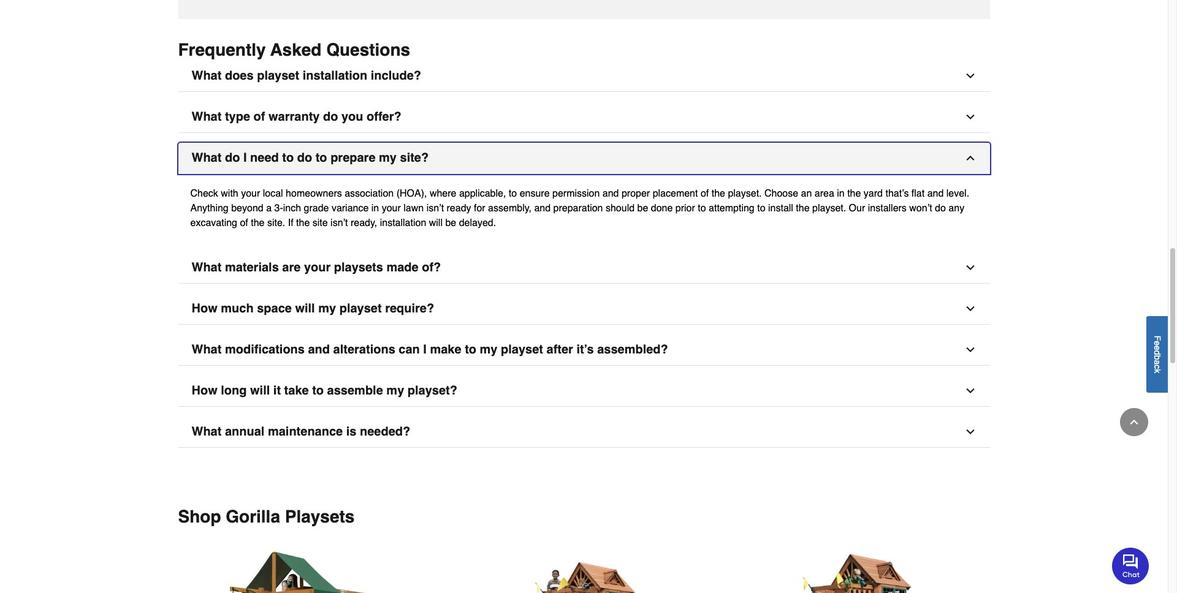 Task type: locate. For each thing, give the bounding box(es) containing it.
1 horizontal spatial i
[[423, 343, 427, 357]]

playset inside what does playset installation include? button
[[257, 68, 299, 83]]

1 how from the top
[[192, 302, 218, 316]]

5 what from the top
[[192, 343, 222, 357]]

site
[[313, 218, 328, 229]]

what inside button
[[192, 110, 222, 124]]

modifications
[[225, 343, 305, 357]]

children playing on the gorilla playsets captain's fort 2. image
[[456, 546, 712, 594]]

1 chevron down image from the top
[[965, 111, 977, 123]]

your left lawn
[[382, 203, 401, 214]]

will down where
[[429, 218, 443, 229]]

1 horizontal spatial installation
[[380, 218, 427, 229]]

0 vertical spatial chevron down image
[[965, 111, 977, 123]]

installation down questions
[[303, 68, 368, 83]]

2 chevron down image from the top
[[965, 426, 977, 438]]

playset. down area
[[813, 203, 847, 214]]

to right the make
[[465, 343, 477, 357]]

0 horizontal spatial a
[[266, 203, 272, 214]]

chevron down image inside what materials are your playsets made of? button
[[965, 262, 977, 274]]

the down beyond
[[251, 218, 265, 229]]

0 vertical spatial playset.
[[728, 188, 762, 199]]

chat invite button image
[[1113, 548, 1150, 585]]

warranty
[[269, 110, 320, 124]]

chevron down image inside 'what annual maintenance is needed?' "button"
[[965, 426, 977, 438]]

will left it
[[250, 384, 270, 398]]

what does playset installation include?
[[192, 68, 421, 83]]

my right the make
[[480, 343, 498, 357]]

your
[[241, 188, 260, 199], [382, 203, 401, 214], [304, 260, 331, 275]]

playset down "frequently asked questions"
[[257, 68, 299, 83]]

installation down lawn
[[380, 218, 427, 229]]

2 horizontal spatial will
[[429, 218, 443, 229]]

0 horizontal spatial of
[[240, 218, 248, 229]]

how long will it take to assemble my playset?
[[192, 384, 458, 398]]

make
[[430, 343, 462, 357]]

2 horizontal spatial playset
[[501, 343, 544, 357]]

1 horizontal spatial isn't
[[427, 203, 444, 214]]

assembly,
[[488, 203, 532, 214]]

of down beyond
[[240, 218, 248, 229]]

0 vertical spatial of
[[254, 110, 265, 124]]

prepare
[[331, 151, 376, 165]]

be down proper
[[638, 203, 649, 214]]

do left need
[[225, 151, 240, 165]]

0 horizontal spatial i
[[243, 151, 247, 165]]

playset?
[[408, 384, 458, 398]]

1 vertical spatial playset.
[[813, 203, 847, 214]]

attempting
[[709, 203, 755, 214]]

chevron down image inside "how much space will my playset require?" button
[[965, 303, 977, 315]]

chevron down image
[[965, 111, 977, 123], [965, 426, 977, 438]]

do inside 'check with your local homeowners association (hoa), where applicable, to ensure permission and proper placement of the playset. choose an area in the yard that's flat and level. anything beyond a 3-inch grade variance in your lawn isn't ready for assembly, and preparation should be done prior to attempting to install the playset. our installers won't do any excavating of the site. if the site isn't ready, installation will be delayed.'
[[936, 203, 947, 214]]

playset inside what modifications and alterations can i make to my playset after it's assembled? button
[[501, 343, 544, 357]]

0 horizontal spatial your
[[241, 188, 260, 199]]

0 vertical spatial installation
[[303, 68, 368, 83]]

playset.
[[728, 188, 762, 199], [813, 203, 847, 214]]

2 what from the top
[[192, 110, 222, 124]]

shop gorilla playsets
[[178, 507, 355, 527]]

2 horizontal spatial of
[[701, 188, 709, 199]]

what up check
[[192, 151, 222, 165]]

0 vertical spatial be
[[638, 203, 649, 214]]

3-
[[275, 203, 283, 214]]

1 horizontal spatial of
[[254, 110, 265, 124]]

f
[[1153, 336, 1163, 341]]

and down ensure
[[535, 203, 551, 214]]

what annual maintenance is needed?
[[192, 425, 411, 439]]

0 vertical spatial your
[[241, 188, 260, 199]]

in down association
[[372, 203, 379, 214]]

take
[[284, 384, 309, 398]]

e up d
[[1153, 341, 1163, 346]]

that's
[[886, 188, 909, 199]]

what down frequently
[[192, 68, 222, 83]]

6 what from the top
[[192, 425, 222, 439]]

i left need
[[243, 151, 247, 165]]

and right flat
[[928, 188, 944, 199]]

include?
[[371, 68, 421, 83]]

chevron down image inside what type of warranty do you offer? button
[[965, 111, 977, 123]]

installation inside 'check with your local homeowners association (hoa), where applicable, to ensure permission and proper placement of the playset. choose an area in the yard that's flat and level. anything beyond a 3-inch grade variance in your lawn isn't ready for assembly, and preparation should be done prior to attempting to install the playset. our installers won't do any excavating of the site. if the site isn't ready, installation will be delayed.'
[[380, 218, 427, 229]]

won't
[[910, 203, 933, 214]]

0 horizontal spatial playset
[[257, 68, 299, 83]]

materials
[[225, 260, 279, 275]]

and up should at the right of the page
[[603, 188, 619, 199]]

to right take
[[312, 384, 324, 398]]

1 vertical spatial your
[[382, 203, 401, 214]]

chevron down image
[[965, 70, 977, 82], [965, 262, 977, 274], [965, 303, 977, 315], [965, 344, 977, 356], [965, 385, 977, 397]]

to left prepare
[[316, 151, 327, 165]]

2 horizontal spatial your
[[382, 203, 401, 214]]

1 chevron down image from the top
[[965, 70, 977, 82]]

the
[[712, 188, 726, 199], [848, 188, 862, 199], [796, 203, 810, 214], [251, 218, 265, 229], [296, 218, 310, 229]]

assembled?
[[598, 343, 669, 357]]

in
[[838, 188, 845, 199], [372, 203, 379, 214]]

my
[[379, 151, 397, 165], [319, 302, 336, 316], [480, 343, 498, 357], [387, 384, 404, 398]]

done
[[651, 203, 673, 214]]

and inside button
[[308, 343, 330, 357]]

children playing on the gorilla playsets high point 2. image
[[181, 546, 437, 594]]

3 chevron down image from the top
[[965, 303, 977, 315]]

type
[[225, 110, 250, 124]]

1 vertical spatial playset
[[340, 302, 382, 316]]

installation
[[303, 68, 368, 83], [380, 218, 427, 229]]

what for what do i need to do to prepare my site?
[[192, 151, 222, 165]]

ensure
[[520, 188, 550, 199]]

chevron down image for assemble
[[965, 385, 977, 397]]

are
[[282, 260, 301, 275]]

check with your local homeowners association (hoa), where applicable, to ensure permission and proper placement of the playset. choose an area in the yard that's flat and level. anything beyond a 3-inch grade variance in your lawn isn't ready for assembly, and preparation should be done prior to attempting to install the playset. our installers won't do any excavating of the site. if the site isn't ready, installation will be delayed.
[[190, 188, 970, 229]]

do
[[323, 110, 338, 124], [225, 151, 240, 165], [297, 151, 312, 165], [936, 203, 947, 214]]

playset left after
[[501, 343, 544, 357]]

3 what from the top
[[192, 151, 222, 165]]

1 horizontal spatial playset
[[340, 302, 382, 316]]

what for what annual maintenance is needed?
[[192, 425, 222, 439]]

i inside what do i need to do to prepare my site? button
[[243, 151, 247, 165]]

0 horizontal spatial be
[[446, 218, 457, 229]]

0 vertical spatial will
[[429, 218, 443, 229]]

i right can
[[423, 343, 427, 357]]

it's
[[577, 343, 594, 357]]

my left site?
[[379, 151, 397, 165]]

alterations
[[333, 343, 396, 357]]

0 horizontal spatial installation
[[303, 68, 368, 83]]

1 horizontal spatial playset.
[[813, 203, 847, 214]]

the right if
[[296, 218, 310, 229]]

what inside "button"
[[192, 425, 222, 439]]

do left "any"
[[936, 203, 947, 214]]

what modifications and alterations can i make to my playset after it's assembled? button
[[178, 335, 990, 366]]

0 vertical spatial isn't
[[427, 203, 444, 214]]

0 horizontal spatial will
[[250, 384, 270, 398]]

2 how from the top
[[192, 384, 218, 398]]

the down an
[[796, 203, 810, 214]]

my inside what do i need to do to prepare my site? button
[[379, 151, 397, 165]]

what down excavating
[[192, 260, 222, 275]]

0 vertical spatial a
[[266, 203, 272, 214]]

1 vertical spatial installation
[[380, 218, 427, 229]]

of right type
[[254, 110, 265, 124]]

1 horizontal spatial a
[[1153, 360, 1163, 365]]

0 vertical spatial i
[[243, 151, 247, 165]]

what left "annual"
[[192, 425, 222, 439]]

what up long
[[192, 343, 222, 357]]

1 horizontal spatial your
[[304, 260, 331, 275]]

of inside button
[[254, 110, 265, 124]]

the up our
[[848, 188, 862, 199]]

if
[[288, 218, 294, 229]]

will right space
[[295, 302, 315, 316]]

anything
[[190, 203, 229, 214]]

chevron down image for make
[[965, 344, 977, 356]]

i
[[243, 151, 247, 165], [423, 343, 427, 357]]

maintenance
[[268, 425, 343, 439]]

0 horizontal spatial isn't
[[331, 218, 348, 229]]

what for what does playset installation include?
[[192, 68, 222, 83]]

isn't
[[427, 203, 444, 214], [331, 218, 348, 229]]

what type of warranty do you offer?
[[192, 110, 402, 124]]

offer?
[[367, 110, 402, 124]]

in right area
[[838, 188, 845, 199]]

4 chevron down image from the top
[[965, 344, 977, 356]]

how left much
[[192, 302, 218, 316]]

require?
[[385, 302, 434, 316]]

chevron down image for what annual maintenance is needed?
[[965, 426, 977, 438]]

what left type
[[192, 110, 222, 124]]

0 vertical spatial playset
[[257, 68, 299, 83]]

playset. up attempting
[[728, 188, 762, 199]]

of
[[254, 110, 265, 124], [701, 188, 709, 199], [240, 218, 248, 229]]

1 what from the top
[[192, 68, 222, 83]]

it
[[273, 384, 281, 398]]

a left 3-
[[266, 203, 272, 214]]

playset down playsets
[[340, 302, 382, 316]]

0 vertical spatial how
[[192, 302, 218, 316]]

what for what modifications and alterations can i make to my playset after it's assembled?
[[192, 343, 222, 357]]

be
[[638, 203, 649, 214], [446, 218, 457, 229]]

installation inside button
[[303, 68, 368, 83]]

to right need
[[282, 151, 294, 165]]

applicable,
[[459, 188, 506, 199]]

my left playset?
[[387, 384, 404, 398]]

1 vertical spatial of
[[701, 188, 709, 199]]

preparation
[[554, 203, 603, 214]]

1 vertical spatial how
[[192, 384, 218, 398]]

an
[[802, 188, 812, 199]]

how for how much space will my playset require?
[[192, 302, 218, 316]]

choose
[[765, 188, 799, 199]]

chevron up image
[[1129, 417, 1141, 429]]

of right placement
[[701, 188, 709, 199]]

1 vertical spatial a
[[1153, 360, 1163, 365]]

do inside button
[[323, 110, 338, 124]]

inch
[[283, 203, 301, 214]]

isn't down "variance"
[[331, 218, 348, 229]]

how left long
[[192, 384, 218, 398]]

2 chevron down image from the top
[[965, 262, 977, 274]]

2 vertical spatial will
[[250, 384, 270, 398]]

local
[[263, 188, 283, 199]]

long
[[221, 384, 247, 398]]

chevron down image inside what modifications and alterations can i make to my playset after it's assembled? button
[[965, 344, 977, 356]]

chevron up image
[[965, 152, 977, 164]]

your right are
[[304, 260, 331, 275]]

and up how long will it take to assemble my playset?
[[308, 343, 330, 357]]

a up k
[[1153, 360, 1163, 365]]

2 vertical spatial playset
[[501, 343, 544, 357]]

to right "prior"
[[698, 203, 706, 214]]

how
[[192, 302, 218, 316], [192, 384, 218, 398]]

a
[[266, 203, 272, 214], [1153, 360, 1163, 365]]

variance
[[332, 203, 369, 214]]

2 e from the top
[[1153, 346, 1163, 351]]

1 vertical spatial will
[[295, 302, 315, 316]]

level.
[[947, 188, 970, 199]]

your up beyond
[[241, 188, 260, 199]]

lawn
[[404, 203, 424, 214]]

playset
[[257, 68, 299, 83], [340, 302, 382, 316], [501, 343, 544, 357]]

0 horizontal spatial in
[[372, 203, 379, 214]]

1 vertical spatial i
[[423, 343, 427, 357]]

2 vertical spatial your
[[304, 260, 331, 275]]

be down ready
[[446, 218, 457, 229]]

f e e d b a c k button
[[1147, 316, 1169, 393]]

chevron down image inside how long will it take to assemble my playset? button
[[965, 385, 977, 397]]

5 chevron down image from the top
[[965, 385, 977, 397]]

e up b
[[1153, 346, 1163, 351]]

4 what from the top
[[192, 260, 222, 275]]

do left you
[[323, 110, 338, 124]]

2 vertical spatial of
[[240, 218, 248, 229]]

my down what materials are your playsets made of?
[[319, 302, 336, 316]]

0 vertical spatial in
[[838, 188, 845, 199]]

site.
[[267, 218, 285, 229]]

1 vertical spatial chevron down image
[[965, 426, 977, 438]]

will
[[429, 218, 443, 229], [295, 302, 315, 316], [250, 384, 270, 398]]

isn't down where
[[427, 203, 444, 214]]

chevron down image for of?
[[965, 262, 977, 274]]

my inside how long will it take to assemble my playset? button
[[387, 384, 404, 398]]



Task type: vqa. For each thing, say whether or not it's contained in the screenshot.
volt at left
no



Task type: describe. For each thing, give the bounding box(es) containing it.
1 horizontal spatial be
[[638, 203, 649, 214]]

yard
[[864, 188, 883, 199]]

1 vertical spatial isn't
[[331, 218, 348, 229]]

does
[[225, 68, 254, 83]]

space
[[257, 302, 292, 316]]

gorilla
[[226, 507, 280, 527]]

asked
[[270, 40, 322, 59]]

1 vertical spatial in
[[372, 203, 379, 214]]

c
[[1153, 365, 1163, 369]]

how long will it take to assemble my playset? button
[[178, 376, 990, 407]]

our
[[849, 203, 866, 214]]

with
[[221, 188, 238, 199]]

playset inside "how much space will my playset require?" button
[[340, 302, 382, 316]]

children playing on the gorilla playsets captain's fort deluxe. image
[[732, 546, 988, 594]]

what do i need to do to prepare my site?
[[192, 151, 429, 165]]

a inside 'check with your local homeowners association (hoa), where applicable, to ensure permission and proper placement of the playset. choose an area in the yard that's flat and level. anything beyond a 3-inch grade variance in your lawn isn't ready for assembly, and preparation should be done prior to attempting to install the playset. our installers won't do any excavating of the site. if the site isn't ready, installation will be delayed.'
[[266, 203, 272, 214]]

what for what type of warranty do you offer?
[[192, 110, 222, 124]]

beyond
[[231, 203, 264, 214]]

do up homeowners
[[297, 151, 312, 165]]

1 horizontal spatial in
[[838, 188, 845, 199]]

excavating
[[190, 218, 237, 229]]

what materials are your playsets made of? button
[[178, 253, 990, 284]]

proper
[[622, 188, 650, 199]]

i inside what modifications and alterations can i make to my playset after it's assembled? button
[[423, 343, 427, 357]]

what annual maintenance is needed? button
[[178, 417, 990, 448]]

made
[[387, 260, 419, 275]]

where
[[430, 188, 457, 199]]

ready
[[447, 203, 471, 214]]

my inside what modifications and alterations can i make to my playset after it's assembled? button
[[480, 343, 498, 357]]

assemble
[[327, 384, 383, 398]]

chevron down image inside what does playset installation include? button
[[965, 70, 977, 82]]

flat
[[912, 188, 925, 199]]

0 horizontal spatial playset.
[[728, 188, 762, 199]]

frequently asked questions
[[178, 40, 410, 59]]

your inside what materials are your playsets made of? button
[[304, 260, 331, 275]]

how much space will my playset require?
[[192, 302, 434, 316]]

what do i need to do to prepare my site? button
[[178, 143, 990, 174]]

my inside "how much space will my playset require?" button
[[319, 302, 336, 316]]

shop
[[178, 507, 221, 527]]

prior
[[676, 203, 696, 214]]

how for how long will it take to assemble my playset?
[[192, 384, 218, 398]]

the up attempting
[[712, 188, 726, 199]]

much
[[221, 302, 254, 316]]

installers
[[868, 203, 907, 214]]

k
[[1153, 369, 1163, 373]]

what for what materials are your playsets made of?
[[192, 260, 222, 275]]

to up assembly,
[[509, 188, 517, 199]]

1 horizontal spatial will
[[295, 302, 315, 316]]

b
[[1153, 355, 1163, 360]]

needed?
[[360, 425, 411, 439]]

should
[[606, 203, 635, 214]]

ready,
[[351, 218, 377, 229]]

you
[[342, 110, 363, 124]]

chevron down image for what type of warranty do you offer?
[[965, 111, 977, 123]]

homeowners
[[286, 188, 342, 199]]

of?
[[422, 260, 441, 275]]

any
[[949, 203, 965, 214]]

site?
[[400, 151, 429, 165]]

association
[[345, 188, 394, 199]]

area
[[815, 188, 835, 199]]

how much space will my playset require? button
[[178, 294, 990, 325]]

placement
[[653, 188, 698, 199]]

what does playset installation include? button
[[178, 60, 990, 92]]

f e e d b a c k
[[1153, 336, 1163, 373]]

grade
[[304, 203, 329, 214]]

install
[[769, 203, 794, 214]]

playsets
[[334, 260, 383, 275]]

for
[[474, 203, 486, 214]]

chevron down image for require?
[[965, 303, 977, 315]]

what type of warranty do you offer? button
[[178, 102, 990, 133]]

check
[[190, 188, 218, 199]]

1 e from the top
[[1153, 341, 1163, 346]]

1 vertical spatial be
[[446, 218, 457, 229]]

what modifications and alterations can i make to my playset after it's assembled?
[[192, 343, 669, 357]]

d
[[1153, 351, 1163, 355]]

permission
[[553, 188, 600, 199]]

(hoa),
[[397, 188, 427, 199]]

will inside 'check with your local homeowners association (hoa), where applicable, to ensure permission and proper placement of the playset. choose an area in the yard that's flat and level. anything beyond a 3-inch grade variance in your lawn isn't ready for assembly, and preparation should be done prior to attempting to install the playset. our installers won't do any excavating of the site. if the site isn't ready, installation will be delayed.'
[[429, 218, 443, 229]]

annual
[[225, 425, 265, 439]]

can
[[399, 343, 420, 357]]

scroll to top element
[[1121, 409, 1149, 437]]

to left install
[[758, 203, 766, 214]]

is
[[346, 425, 357, 439]]

frequently
[[178, 40, 266, 59]]

need
[[250, 151, 279, 165]]

a inside button
[[1153, 360, 1163, 365]]

after
[[547, 343, 574, 357]]

delayed.
[[459, 218, 496, 229]]

what materials are your playsets made of?
[[192, 260, 441, 275]]



